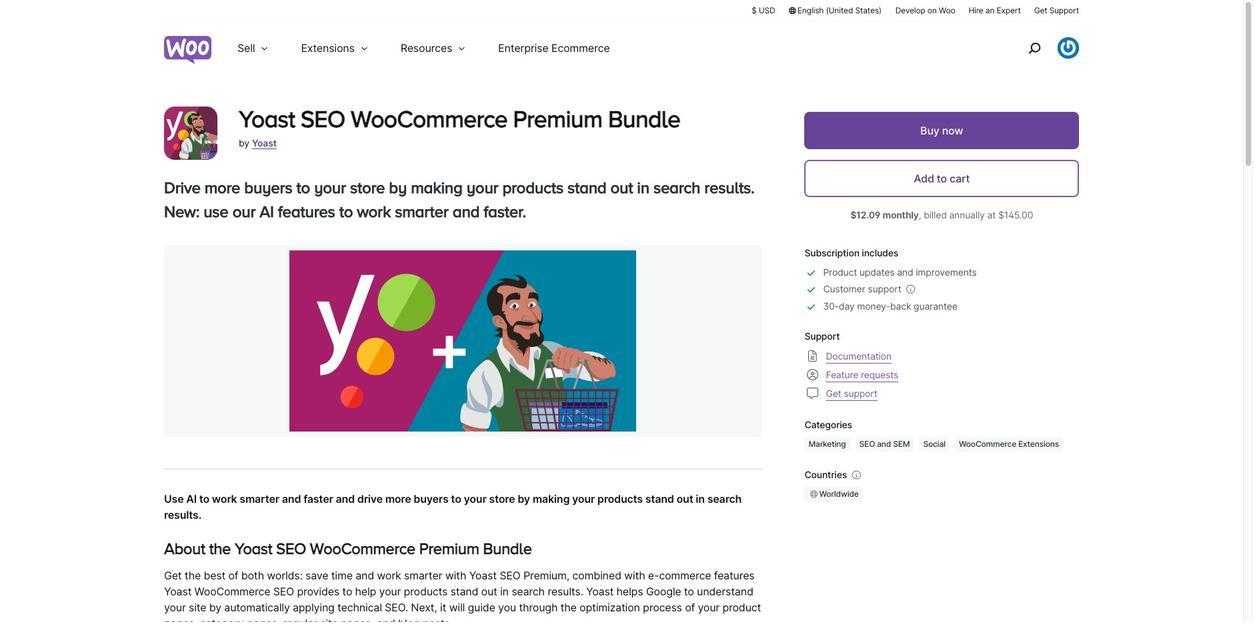 Task type: locate. For each thing, give the bounding box(es) containing it.
use
[[164, 493, 184, 506]]

0 vertical spatial the
[[209, 540, 231, 558]]

woo
[[939, 5, 955, 15]]

1 horizontal spatial with
[[624, 570, 645, 583]]

get
[[1034, 5, 1047, 15], [826, 388, 841, 399], [164, 570, 182, 583]]

1 horizontal spatial ai
[[260, 203, 274, 221]]

the for yoast
[[209, 540, 231, 558]]

on
[[927, 5, 937, 15]]

1 vertical spatial the
[[185, 570, 201, 583]]

and left faster.
[[453, 203, 480, 221]]

more inside 'drive more buyers to your store by making your products stand out in search results. new: use our ai features to work smarter and faster.'
[[205, 179, 240, 197]]

woocommerce inside woocommerce extensions link
[[959, 439, 1016, 449]]

smarter
[[395, 203, 449, 221], [240, 493, 279, 506], [404, 570, 442, 583]]

2 horizontal spatial pages,
[[341, 618, 374, 623]]

0 vertical spatial work
[[357, 203, 391, 221]]

support down feature requests link
[[844, 388, 877, 399]]

2 horizontal spatial products
[[597, 493, 643, 506]]

more right drive
[[385, 493, 411, 506]]

1 horizontal spatial search
[[653, 179, 700, 197]]

resources
[[401, 41, 452, 55]]

extensions inside button
[[301, 41, 355, 55]]

with up the will
[[445, 570, 466, 583]]

subscription includes
[[805, 247, 898, 259]]

work inside get the best of both worlds: save time and work smarter with yoast seo premium, combined with e-commerce features yoast woocommerce seo provides to help your products stand out in search results. yoast helps google to understand your site by automatically applying technical seo. next, it will guide you through the optimization process of your product pages, category pages, regular site pages, and blog posts.
[[377, 570, 401, 583]]

1 vertical spatial buyers
[[414, 493, 449, 506]]

0 horizontal spatial making
[[411, 179, 463, 197]]

$12.09 monthly billed annually at $145.00
[[850, 209, 1033, 221]]

optimization
[[580, 602, 640, 615]]

0 horizontal spatial extensions
[[301, 41, 355, 55]]

faster.
[[484, 203, 526, 221]]

by inside get the best of both worlds: save time and work smarter with yoast seo premium, combined with e-commerce features yoast woocommerce seo provides to help your products stand out in search results. yoast helps google to understand your site by automatically applying technical seo. next, it will guide you through the optimization process of your product pages, category pages, regular site pages, and blog posts.
[[209, 602, 221, 615]]

0 vertical spatial premium
[[513, 105, 602, 132]]

1 vertical spatial extensions
[[1018, 439, 1059, 449]]

marketing
[[809, 439, 846, 449]]

0 vertical spatial ai
[[260, 203, 274, 221]]

2 horizontal spatial out
[[677, 493, 693, 506]]

1 vertical spatial site
[[320, 618, 338, 623]]

results. inside use ai to work smarter and faster and drive more buyers to your store by making your products stand out in search results.
[[164, 509, 201, 522]]

0 vertical spatial extensions
[[301, 41, 355, 55]]

1 horizontal spatial get
[[826, 388, 841, 399]]

countries
[[805, 469, 847, 480]]

premium inside yoast seo woocommerce premium bundle by yoast
[[513, 105, 602, 132]]

support up the 30-day money-back guarantee
[[868, 283, 901, 295]]

1 horizontal spatial products
[[502, 179, 563, 197]]

0 vertical spatial stand
[[567, 179, 606, 197]]

customer
[[823, 283, 865, 295]]

the for best
[[185, 570, 201, 583]]

1 vertical spatial support
[[805, 330, 840, 342]]

0 vertical spatial features
[[278, 203, 335, 221]]

2 horizontal spatial get
[[1034, 5, 1047, 15]]

0 vertical spatial get
[[1034, 5, 1047, 15]]

2 vertical spatial out
[[481, 586, 497, 599]]

support up open account menu 'image'
[[1049, 5, 1079, 15]]

0 vertical spatial bundle
[[608, 105, 680, 132]]

seo inside yoast seo woocommerce premium bundle by yoast
[[301, 105, 345, 132]]

pages, down technical
[[341, 618, 374, 623]]

get the best of both worlds: save time and work smarter with yoast seo premium, combined with e-commerce features yoast woocommerce seo provides to help your products stand out in search results. yoast helps google to understand your site by automatically applying technical seo. next, it will guide you through the optimization process of your product pages, category pages, regular site pages, and blog posts.
[[164, 570, 761, 623]]

premium
[[513, 105, 602, 132], [419, 540, 479, 558]]

2 vertical spatial results.
[[548, 586, 583, 599]]

1 vertical spatial smarter
[[240, 493, 279, 506]]

to
[[937, 172, 947, 185], [296, 179, 310, 197], [339, 203, 353, 221], [199, 493, 209, 506], [451, 493, 461, 506], [342, 586, 352, 599], [684, 586, 694, 599]]

1 horizontal spatial making
[[533, 493, 570, 506]]

0 horizontal spatial support
[[805, 330, 840, 342]]

0 horizontal spatial pages,
[[164, 618, 197, 623]]

1 horizontal spatial more
[[385, 493, 411, 506]]

1 vertical spatial store
[[489, 493, 515, 506]]

0 horizontal spatial features
[[278, 203, 335, 221]]

woocommerce
[[351, 105, 507, 132], [959, 439, 1016, 449], [310, 540, 415, 558], [194, 586, 270, 599]]

buyers
[[244, 179, 292, 197], [414, 493, 449, 506]]

0 vertical spatial products
[[502, 179, 563, 197]]

$ usd
[[752, 5, 775, 15]]

support
[[868, 283, 901, 295], [844, 388, 877, 399]]

stand inside get the best of both worlds: save time and work smarter with yoast seo premium, combined with e-commerce features yoast woocommerce seo provides to help your products stand out in search results. yoast helps google to understand your site by automatically applying technical seo. next, it will guide you through the optimization process of your product pages, category pages, regular site pages, and blog posts.
[[451, 586, 478, 599]]

2 horizontal spatial in
[[696, 493, 705, 506]]

social
[[923, 439, 946, 449]]

1 vertical spatial ai
[[186, 493, 197, 506]]

0 horizontal spatial more
[[205, 179, 240, 197]]

seo.
[[385, 602, 408, 615]]

features inside get the best of both worlds: save time and work smarter with yoast seo premium, combined with e-commerce features yoast woocommerce seo provides to help your products stand out in search results. yoast helps google to understand your site by automatically applying technical seo. next, it will guide you through the optimization process of your product pages, category pages, regular site pages, and blog posts.
[[714, 570, 755, 583]]

new:
[[164, 203, 199, 221]]

1 vertical spatial premium
[[419, 540, 479, 558]]

1 horizontal spatial in
[[637, 179, 649, 197]]

features inside 'drive more buyers to your store by making your products stand out in search results. new: use our ai features to work smarter and faster.'
[[278, 203, 335, 221]]

file lines image
[[805, 348, 821, 364]]

1 horizontal spatial site
[[320, 618, 338, 623]]

of right process
[[685, 602, 695, 615]]

site up category
[[189, 602, 206, 615]]

stand inside use ai to work smarter and faster and drive more buyers to your store by making your products stand out in search results.
[[645, 493, 674, 506]]

1 vertical spatial making
[[533, 493, 570, 506]]

site down the applying
[[320, 618, 338, 623]]

1 horizontal spatial stand
[[567, 179, 606, 197]]

1 vertical spatial of
[[685, 602, 695, 615]]

search inside get the best of both worlds: save time and work smarter with yoast seo premium, combined with e-commerce features yoast woocommerce seo provides to help your products stand out in search results. yoast helps google to understand your site by automatically applying technical seo. next, it will guide you through the optimization process of your product pages, category pages, regular site pages, and blog posts.
[[512, 586, 545, 599]]

0 horizontal spatial the
[[185, 570, 201, 583]]

store
[[350, 179, 385, 197], [489, 493, 515, 506]]

support for get support
[[844, 388, 877, 399]]

categories
[[805, 419, 852, 430]]

1 horizontal spatial results.
[[548, 586, 583, 599]]

2 vertical spatial search
[[512, 586, 545, 599]]

ai right use
[[186, 493, 197, 506]]

an
[[986, 5, 995, 15]]

in inside use ai to work smarter and faster and drive more buyers to your store by making your products stand out in search results.
[[696, 493, 705, 506]]

0 vertical spatial site
[[189, 602, 206, 615]]

1 horizontal spatial the
[[209, 540, 231, 558]]

ai inside 'drive more buyers to your store by making your products stand out in search results. new: use our ai features to work smarter and faster.'
[[260, 203, 274, 221]]

by inside 'drive more buyers to your store by making your products stand out in search results. new: use our ai features to work smarter and faster.'
[[389, 179, 407, 197]]

yoast
[[239, 105, 295, 132], [252, 137, 277, 149], [234, 540, 272, 558], [469, 570, 497, 583], [164, 586, 192, 599], [586, 586, 614, 599]]

2 horizontal spatial results.
[[704, 179, 755, 197]]

0 vertical spatial in
[[637, 179, 649, 197]]

ai
[[260, 203, 274, 221], [186, 493, 197, 506]]

1 vertical spatial bundle
[[483, 540, 532, 558]]

woocommerce extensions link
[[955, 437, 1063, 452]]

woocommerce inside yoast seo woocommerce premium bundle by yoast
[[351, 105, 507, 132]]

1 horizontal spatial extensions
[[1018, 439, 1059, 449]]

0 vertical spatial out
[[610, 179, 633, 197]]

pages, down automatically
[[247, 618, 280, 623]]

0 vertical spatial smarter
[[395, 203, 449, 221]]

hire an expert
[[969, 5, 1021, 15]]

buyers up the our
[[244, 179, 292, 197]]

english
[[797, 5, 824, 15]]

2 vertical spatial smarter
[[404, 570, 442, 583]]

to inside "link"
[[937, 172, 947, 185]]

smarter inside 'drive more buyers to your store by making your products stand out in search results. new: use our ai features to work smarter and faster.'
[[395, 203, 449, 221]]

1 vertical spatial results.
[[164, 509, 201, 522]]

get inside get the best of both worlds: save time and work smarter with yoast seo premium, combined with e-commerce features yoast woocommerce seo provides to help your products stand out in search results. yoast helps google to understand your site by automatically applying technical seo. next, it will guide you through the optimization process of your product pages, category pages, regular site pages, and blog posts.
[[164, 570, 182, 583]]

0 horizontal spatial get
[[164, 570, 182, 583]]

0 vertical spatial support
[[868, 283, 901, 295]]

products inside get the best of both worlds: save time and work smarter with yoast seo premium, combined with e-commerce features yoast woocommerce seo provides to help your products stand out in search results. yoast helps google to understand your site by automatically applying technical seo. next, it will guide you through the optimization process of your product pages, category pages, regular site pages, and blog posts.
[[404, 586, 448, 599]]

with up helps
[[624, 570, 645, 583]]

1 horizontal spatial store
[[489, 493, 515, 506]]

making inside use ai to work smarter and faster and drive more buyers to your store by making your products stand out in search results.
[[533, 493, 570, 506]]

and up help
[[356, 570, 374, 583]]

0 horizontal spatial products
[[404, 586, 448, 599]]

feature requests link
[[826, 367, 898, 383]]

ai inside use ai to work smarter and faster and drive more buyers to your store by making your products stand out in search results.
[[186, 493, 197, 506]]

add to cart
[[914, 172, 970, 185]]

support up file lines icon
[[805, 330, 840, 342]]

subscription
[[805, 247, 859, 259]]

states)
[[855, 5, 882, 15]]

2 vertical spatial get
[[164, 570, 182, 583]]

pages, left category
[[164, 618, 197, 623]]

2 horizontal spatial search
[[707, 493, 742, 506]]

helps
[[617, 586, 643, 599]]

pages,
[[164, 618, 197, 623], [247, 618, 280, 623], [341, 618, 374, 623]]

enterprise ecommerce
[[498, 41, 610, 55]]

1 vertical spatial support
[[844, 388, 877, 399]]

with
[[445, 570, 466, 583], [624, 570, 645, 583]]

in
[[637, 179, 649, 197], [696, 493, 705, 506], [500, 586, 509, 599]]

hire
[[969, 5, 983, 15]]

features up understand
[[714, 570, 755, 583]]

get down about
[[164, 570, 182, 583]]

1 horizontal spatial pages,
[[247, 618, 280, 623]]

0 vertical spatial of
[[228, 570, 238, 583]]

0 vertical spatial buyers
[[244, 179, 292, 197]]

0 vertical spatial search
[[653, 179, 700, 197]]

more up use
[[205, 179, 240, 197]]

0 horizontal spatial search
[[512, 586, 545, 599]]

results.
[[704, 179, 755, 197], [164, 509, 201, 522], [548, 586, 583, 599]]

0 horizontal spatial in
[[500, 586, 509, 599]]

1 horizontal spatial buyers
[[414, 493, 449, 506]]

0 horizontal spatial results.
[[164, 509, 201, 522]]

service navigation menu element
[[1000, 26, 1079, 70]]

1 vertical spatial in
[[696, 493, 705, 506]]

2 vertical spatial stand
[[451, 586, 478, 599]]

develop on woo
[[895, 5, 955, 15]]

$ usd button
[[752, 5, 775, 16]]

get down feature
[[826, 388, 841, 399]]

2 vertical spatial work
[[377, 570, 401, 583]]

1 vertical spatial out
[[677, 493, 693, 506]]

of right best
[[228, 570, 238, 583]]

woocommerce inside get the best of both worlds: save time and work smarter with yoast seo premium, combined with e-commerce features yoast woocommerce seo provides to help your products stand out in search results. yoast helps google to understand your site by automatically applying technical seo. next, it will guide you through the optimization process of your product pages, category pages, regular site pages, and blog posts.
[[194, 586, 270, 599]]

0 horizontal spatial store
[[350, 179, 385, 197]]

1 horizontal spatial out
[[610, 179, 633, 197]]

0 horizontal spatial with
[[445, 570, 466, 583]]

understand
[[697, 586, 753, 599]]

2 horizontal spatial the
[[560, 602, 577, 615]]

bundle inside yoast seo woocommerce premium bundle by yoast
[[608, 105, 680, 132]]

1 horizontal spatial features
[[714, 570, 755, 583]]

category
[[200, 618, 244, 623]]

will
[[449, 602, 465, 615]]

ai right the our
[[260, 203, 274, 221]]

product
[[722, 602, 761, 615]]

1 horizontal spatial of
[[685, 602, 695, 615]]

1 vertical spatial get
[[826, 388, 841, 399]]

search
[[653, 179, 700, 197], [707, 493, 742, 506], [512, 586, 545, 599]]

the right through
[[560, 602, 577, 615]]

features right the our
[[278, 203, 335, 221]]

1 horizontal spatial premium
[[513, 105, 602, 132]]

product icon image
[[164, 107, 217, 160]]

products
[[502, 179, 563, 197], [597, 493, 643, 506], [404, 586, 448, 599]]

work inside use ai to work smarter and faster and drive more buyers to your store by making your products stand out in search results.
[[212, 493, 237, 506]]

out inside 'drive more buyers to your store by making your products stand out in search results. new: use our ai features to work smarter and faster.'
[[610, 179, 633, 197]]

1 vertical spatial products
[[597, 493, 643, 506]]

support inside get support link
[[844, 388, 877, 399]]

requests
[[861, 369, 898, 380]]

in inside 'drive more buyers to your store by making your products stand out in search results. new: use our ai features to work smarter and faster.'
[[637, 179, 649, 197]]

the up best
[[209, 540, 231, 558]]

google
[[646, 586, 681, 599]]

store inside use ai to work smarter and faster and drive more buyers to your store by making your products stand out in search results.
[[489, 493, 515, 506]]

0 vertical spatial results.
[[704, 179, 755, 197]]

0 vertical spatial making
[[411, 179, 463, 197]]

marketing link
[[805, 437, 850, 452]]

you
[[498, 602, 516, 615]]

search inside 'drive more buyers to your store by making your products stand out in search results. new: use our ai features to work smarter and faster.'
[[653, 179, 700, 197]]

1 vertical spatial stand
[[645, 493, 674, 506]]

0 horizontal spatial ai
[[186, 493, 197, 506]]

get right 'expert' at top
[[1034, 5, 1047, 15]]

by
[[239, 137, 249, 149], [389, 179, 407, 197], [518, 493, 530, 506], [209, 602, 221, 615]]

0 horizontal spatial out
[[481, 586, 497, 599]]

get for get the best of both worlds: save time and work smarter with yoast seo premium, combined with e-commerce features yoast woocommerce seo provides to help your products stand out in search results. yoast helps google to understand your site by automatically applying technical seo. next, it will guide you through the optimization process of your product pages, category pages, regular site pages, and blog posts.
[[164, 570, 182, 583]]

provides
[[297, 586, 339, 599]]

seo
[[301, 105, 345, 132], [859, 439, 875, 449], [276, 540, 306, 558], [500, 570, 521, 583], [273, 586, 294, 599]]

1 vertical spatial features
[[714, 570, 755, 583]]

bundle
[[608, 105, 680, 132], [483, 540, 532, 558]]

and up extra information 'image'
[[897, 267, 913, 278]]

the left best
[[185, 570, 201, 583]]

0 vertical spatial support
[[1049, 5, 1079, 15]]

out
[[610, 179, 633, 197], [677, 493, 693, 506], [481, 586, 497, 599]]

1 vertical spatial search
[[707, 493, 742, 506]]

0 horizontal spatial premium
[[419, 540, 479, 558]]

1 horizontal spatial bundle
[[608, 105, 680, 132]]

0 horizontal spatial buyers
[[244, 179, 292, 197]]

buyers right drive
[[414, 493, 449, 506]]

develop
[[895, 5, 925, 15]]

making
[[411, 179, 463, 197], [533, 493, 570, 506]]



Task type: describe. For each thing, give the bounding box(es) containing it.
1 horizontal spatial support
[[1049, 5, 1079, 15]]

english (united states) button
[[788, 5, 882, 16]]

results. inside get the best of both worlds: save time and work smarter with yoast seo premium, combined with e-commerce features yoast woocommerce seo provides to help your products stand out in search results. yoast helps google to understand your site by automatically applying technical seo. next, it will guide you through the optimization process of your product pages, category pages, regular site pages, and blog posts.
[[548, 586, 583, 599]]

1 pages, from the left
[[164, 618, 197, 623]]

enterprise ecommerce link
[[482, 21, 626, 75]]

sell
[[237, 41, 255, 55]]

blog
[[398, 618, 420, 623]]

premium,
[[523, 570, 570, 583]]

stand inside 'drive more buyers to your store by making your products stand out in search results. new: use our ai features to work smarter and faster.'
[[567, 179, 606, 197]]

usd
[[759, 5, 775, 15]]

drive more buyers to your store by making your products stand out in search results. new: use our ai features to work smarter and faster.
[[164, 179, 755, 221]]

enterprise
[[498, 41, 548, 55]]

technical
[[337, 602, 382, 615]]

more inside use ai to work smarter and faster and drive more buyers to your store by making your products stand out in search results.
[[385, 493, 411, 506]]

e-
[[648, 570, 659, 583]]

out inside get the best of both worlds: save time and work smarter with yoast seo premium, combined with e-commerce features yoast woocommerce seo provides to help your products stand out in search results. yoast helps google to understand your site by automatically applying technical seo. next, it will guide you through the optimization process of your product pages, category pages, regular site pages, and blog posts.
[[481, 586, 497, 599]]

by inside use ai to work smarter and faster and drive more buyers to your store by making your products stand out in search results.
[[518, 493, 530, 506]]

$
[[752, 5, 757, 15]]

now
[[942, 124, 963, 137]]

circle user image
[[805, 367, 821, 383]]

get support
[[1034, 5, 1079, 15]]

ecommerce
[[551, 41, 610, 55]]

drive
[[164, 179, 201, 197]]

combined
[[572, 570, 621, 583]]

yoast link
[[252, 137, 277, 149]]

message image
[[805, 386, 821, 402]]

documentation link
[[826, 348, 892, 364]]

buy now
[[920, 124, 963, 137]]

0 horizontal spatial site
[[189, 602, 206, 615]]

woocommerce image
[[164, 36, 211, 64]]

it
[[440, 602, 446, 615]]

2 vertical spatial the
[[560, 602, 577, 615]]

buy
[[920, 124, 939, 137]]

buy now link
[[805, 112, 1079, 149]]

woocommerce extensions
[[959, 439, 1059, 449]]

expert
[[997, 5, 1021, 15]]

out inside use ai to work smarter and faster and drive more buyers to your store by making your products stand out in search results.
[[677, 493, 693, 506]]

process
[[643, 602, 682, 615]]

extra information image
[[904, 283, 917, 296]]

customer support
[[823, 283, 901, 295]]

english (united states)
[[797, 5, 882, 15]]

about the yoast seo woocommerce premium bundle
[[164, 540, 532, 558]]

faster
[[304, 493, 333, 506]]

annually
[[949, 209, 985, 221]]

30-
[[823, 300, 839, 312]]

globe image
[[809, 489, 819, 500]]

get support link
[[1034, 5, 1079, 16]]

hire an expert link
[[969, 5, 1021, 16]]

open account menu image
[[1058, 37, 1079, 59]]

drive
[[357, 493, 383, 506]]

back
[[890, 300, 911, 312]]

buyers inside use ai to work smarter and faster and drive more buyers to your store by making your products stand out in search results.
[[414, 493, 449, 506]]

products inside 'drive more buyers to your store by making your products stand out in search results. new: use our ai features to work smarter and faster.'
[[502, 179, 563, 197]]

applying
[[293, 602, 335, 615]]

both
[[241, 570, 264, 583]]

search inside use ai to work smarter and faster and drive more buyers to your store by making your products stand out in search results.
[[707, 493, 742, 506]]

get for get support
[[826, 388, 841, 399]]

seo and sem link
[[855, 437, 914, 452]]

about
[[164, 540, 205, 558]]

worldwide
[[819, 489, 859, 499]]

guide
[[468, 602, 495, 615]]

product
[[823, 267, 857, 278]]

billed
[[924, 209, 947, 221]]

through
[[519, 602, 558, 615]]

0 horizontal spatial bundle
[[483, 540, 532, 558]]

store inside 'drive more buyers to your store by making your products stand out in search results. new: use our ai features to work smarter and faster.'
[[350, 179, 385, 197]]

and inside 'drive more buyers to your store by making your products stand out in search results. new: use our ai features to work smarter and faster.'
[[453, 203, 480, 221]]

use ai to work smarter and faster and drive more buyers to your store by making your products stand out in search results.
[[164, 493, 742, 522]]

commerce
[[659, 570, 711, 583]]

work inside 'drive more buyers to your store by making your products stand out in search results. new: use our ai features to work smarter and faster.'
[[357, 203, 391, 221]]

sem
[[893, 439, 910, 449]]

$12.09
[[850, 209, 880, 221]]

product updates and improvements
[[823, 267, 977, 278]]

in inside get the best of both worlds: save time and work smarter with yoast seo premium, combined with e-commerce features yoast woocommerce seo provides to help your products stand out in search results. yoast helps google to understand your site by automatically applying technical seo. next, it will guide you through the optimization process of your product pages, category pages, regular site pages, and blog posts.
[[500, 586, 509, 599]]

updates
[[860, 267, 895, 278]]

day
[[839, 300, 855, 312]]

and left faster
[[282, 493, 301, 506]]

0 horizontal spatial of
[[228, 570, 238, 583]]

resources button
[[385, 21, 482, 75]]

and down seo. in the bottom of the page
[[377, 618, 395, 623]]

extensions button
[[285, 21, 385, 75]]

features for ai
[[278, 203, 335, 221]]

cart
[[950, 172, 970, 185]]

$145.00
[[998, 209, 1033, 221]]

by inside yoast seo woocommerce premium bundle by yoast
[[239, 137, 249, 149]]

3 pages, from the left
[[341, 618, 374, 623]]

search image
[[1024, 37, 1045, 59]]

monthly
[[883, 209, 919, 221]]

products inside use ai to work smarter and faster and drive more buyers to your store by making your products stand out in search results.
[[597, 493, 643, 506]]

automatically
[[224, 602, 290, 615]]

smarter inside get the best of both worlds: save time and work smarter with yoast seo premium, combined with e-commerce features yoast woocommerce seo provides to help your products stand out in search results. yoast helps google to understand your site by automatically applying technical seo. next, it will guide you through the optimization process of your product pages, category pages, regular site pages, and blog posts.
[[404, 570, 442, 583]]

and left sem
[[877, 439, 891, 449]]

buyers inside 'drive more buyers to your store by making your products stand out in search results. new: use our ai features to work smarter and faster.'
[[244, 179, 292, 197]]

results. inside 'drive more buyers to your store by making your products stand out in search results. new: use our ai features to work smarter and faster.'
[[704, 179, 755, 197]]

get support link
[[826, 386, 877, 402]]

sell button
[[221, 21, 285, 75]]

smarter inside use ai to work smarter and faster and drive more buyers to your store by making your products stand out in search results.
[[240, 493, 279, 506]]

30-day money-back guarantee
[[823, 300, 957, 312]]

seo and sem
[[859, 439, 910, 449]]

develop on woo link
[[895, 5, 955, 16]]

use
[[203, 203, 229, 221]]

2 with from the left
[[624, 570, 645, 583]]

add
[[914, 172, 934, 185]]

get for get support
[[1034, 5, 1047, 15]]

save
[[305, 570, 328, 583]]

time
[[331, 570, 353, 583]]

feature
[[826, 369, 858, 380]]

support for customer support
[[868, 283, 901, 295]]

improvements
[[916, 267, 977, 278]]

guarantee
[[914, 300, 957, 312]]

circle info image
[[850, 469, 863, 482]]

making inside 'drive more buyers to your store by making your products stand out in search results. new: use our ai features to work smarter and faster.'
[[411, 179, 463, 197]]

posts.
[[423, 618, 453, 623]]

1 with from the left
[[445, 570, 466, 583]]

gallery image: logo of the yoast woocommerce seo premium bundle extension image
[[290, 251, 636, 432]]

and left drive
[[336, 493, 355, 506]]

2 pages, from the left
[[247, 618, 280, 623]]

features for commerce
[[714, 570, 755, 583]]

feature requests
[[826, 369, 898, 380]]



Task type: vqa. For each thing, say whether or not it's contained in the screenshot.
1st group from the bottom
no



